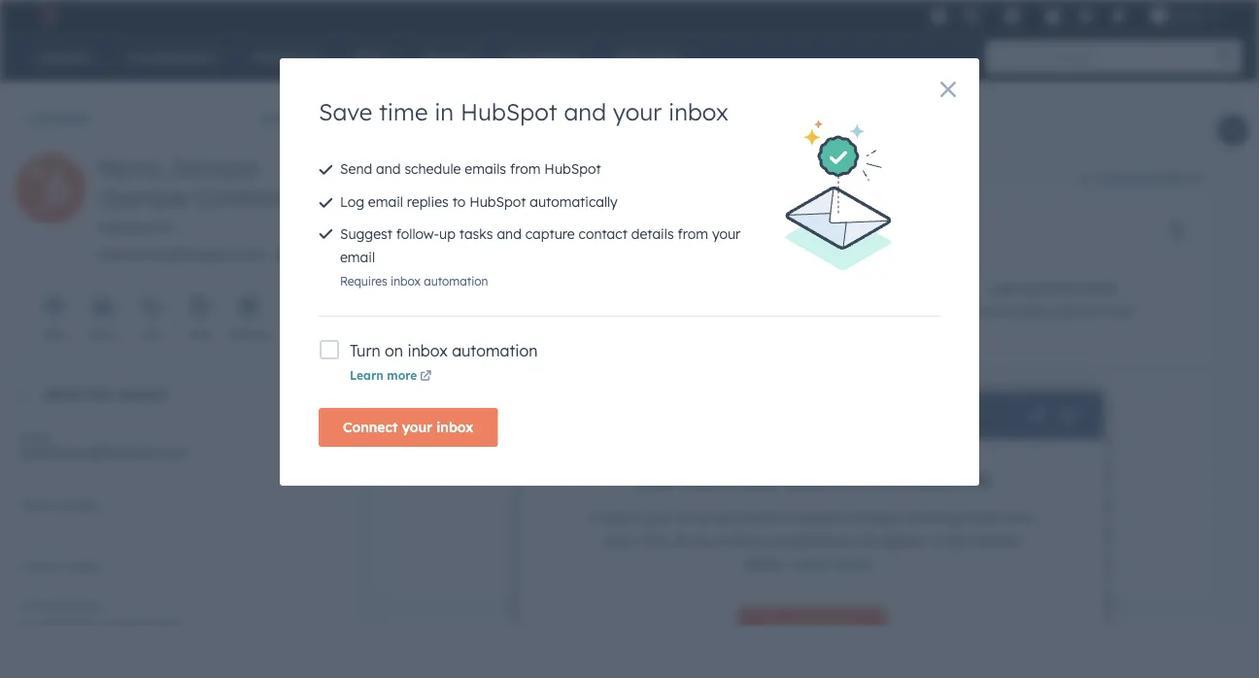 Task type: locate. For each thing, give the bounding box(es) containing it.
1 vertical spatial last
[[19, 598, 43, 613]]

1 horizontal spatial and
[[497, 225, 522, 243]]

your right the all
[[692, 533, 721, 550]]

contacted
[[46, 598, 102, 613]]

owner
[[66, 559, 100, 574]]

0 horizontal spatial learn more
[[350, 368, 417, 383]]

requires
[[340, 274, 387, 289]]

connect up crm.
[[588, 509, 641, 526]]

your left crm.
[[604, 533, 633, 550]]

1 horizontal spatial emails
[[961, 509, 1002, 526]]

meeting
[[228, 329, 269, 342]]

calling icon button
[[955, 3, 988, 28]]

automation down up
[[424, 274, 488, 289]]

connect for connect your email account to hubspot to begin sending emails from your crm. all your email conversations will appear in the timeline below.
[[588, 509, 641, 526]]

expand dialog image
[[1030, 409, 1046, 425]]

connect inside connect your email account to hubspot to begin sending emails from your crm. all your email conversations will appear in the timeline below.
[[588, 509, 641, 526]]

email image
[[95, 300, 111, 316]]

up
[[439, 225, 456, 243]]

last up 10/27/2023
[[991, 281, 1021, 296]]

0 horizontal spatial more
[[387, 368, 417, 383]]

2 vertical spatial in
[[931, 533, 942, 550]]

last for last contacted
[[19, 598, 43, 613]]

this
[[88, 385, 112, 402]]

2 vertical spatial and
[[497, 225, 522, 243]]

0 vertical spatial automation
[[424, 274, 488, 289]]

customize tabs link
[[1071, 162, 1213, 193]]

0 vertical spatial connect
[[343, 419, 398, 436]]

1 horizontal spatial in
[[896, 471, 911, 491]]

marketplaces image
[[1004, 9, 1021, 26]]

number
[[57, 498, 99, 513]]

hubspot up conversations
[[789, 509, 846, 526]]

automation down 10/18/2023
[[452, 341, 538, 361]]

0 horizontal spatial emails
[[465, 160, 506, 177]]

mdt
[[589, 303, 617, 320], [1107, 303, 1136, 320]]

0 horizontal spatial mdt
[[589, 303, 617, 320]]

learn more inside save time in hubspot and your inbox dialog
[[350, 368, 417, 383]]

emails up timeline
[[961, 509, 1002, 526]]

hubspot up send and schedule emails from hubspot
[[461, 97, 558, 126]]

in up the begin
[[896, 471, 911, 491]]

keep track of your email activity in your crm
[[634, 471, 991, 491]]

learn more down conversations
[[793, 556, 872, 573]]

close dialog image
[[1061, 409, 1077, 425]]

last
[[991, 281, 1021, 296], [19, 598, 43, 613]]

1 vertical spatial learn more
[[793, 556, 872, 573]]

0 horizontal spatial from
[[510, 160, 541, 177]]

0 vertical spatial last
[[991, 281, 1021, 296]]

funky town image
[[1151, 7, 1168, 24]]

connect down learn more link
[[343, 419, 398, 436]]

emailmaria@hubspot.com up "number"
[[19, 444, 189, 461]]

automation
[[424, 274, 488, 289], [452, 341, 538, 361]]

1 horizontal spatial more
[[837, 556, 872, 573]]

navigation
[[380, 99, 614, 148]]

from down "activities" button
[[510, 160, 541, 177]]

mdt right pm
[[589, 303, 617, 320]]

email down "email" icon
[[89, 329, 117, 342]]

from right details
[[678, 225, 709, 243]]

email left the activity
[[784, 471, 828, 491]]

0 horizontal spatial to
[[453, 193, 466, 210]]

your right details
[[712, 225, 741, 243]]

email down about
[[19, 430, 50, 445]]

to
[[453, 193, 466, 210], [772, 509, 785, 526], [850, 509, 863, 526]]

2 horizontal spatial connect
[[763, 618, 818, 635]]

contacts
[[30, 110, 90, 127]]

0 horizontal spatial last
[[19, 598, 43, 613]]

task image
[[192, 300, 208, 316]]

1 vertical spatial from
[[678, 225, 709, 243]]

maria johnson (sample contact) salesperson
[[97, 154, 290, 236]]

1 vertical spatial contact
[[117, 385, 168, 402]]

settings image
[[1077, 8, 1095, 26]]

0 horizontal spatial connect
[[343, 419, 398, 436]]

in
[[435, 97, 454, 126], [896, 471, 911, 491], [931, 533, 942, 550]]

more down will
[[837, 556, 872, 573]]

upgrade image
[[931, 8, 948, 26]]

to up the data highlights
[[453, 193, 466, 210]]

0 horizontal spatial email
[[19, 430, 50, 445]]

from inside connect your email account to hubspot to begin sending emails from your crm. all your email conversations will appear in the timeline below.
[[1006, 509, 1037, 526]]

3:29
[[536, 303, 561, 320]]

will
[[857, 533, 877, 550]]

inbox inside suggest follow-up tasks and capture contact details from your email requires inbox automation
[[391, 274, 421, 289]]

email
[[368, 193, 403, 210], [340, 249, 375, 266], [784, 471, 828, 491], [678, 509, 713, 526], [725, 533, 760, 550]]

1 horizontal spatial mdt
[[1107, 303, 1136, 320]]

and up automatically
[[564, 97, 607, 126]]

send
[[340, 160, 372, 177]]

and right 'send'
[[376, 160, 401, 177]]

data
[[403, 217, 441, 236]]

Phone number text field
[[19, 495, 332, 534]]

2 horizontal spatial and
[[564, 97, 607, 126]]

more
[[387, 368, 417, 383], [837, 556, 872, 573]]

0 horizontal spatial contact
[[117, 385, 168, 402]]

call
[[142, 329, 161, 342]]

search button
[[1209, 41, 1242, 74]]

0 vertical spatial email
[[89, 329, 117, 342]]

last for last activity date 10/27/2023 11:33 am mdt
[[991, 281, 1021, 296]]

emailmaria@hubspot.com down salesperson
[[97, 246, 267, 263]]

email up requires
[[340, 249, 375, 266]]

emails
[[465, 160, 506, 177], [961, 509, 1002, 526]]

2 vertical spatial from
[[1006, 509, 1037, 526]]

phone number
[[19, 498, 99, 513]]

Last contacted text field
[[19, 609, 332, 641]]

from up timeline
[[1006, 509, 1037, 526]]

0 horizontal spatial learn
[[350, 368, 384, 383]]

last inside last activity date 10/27/2023 11:33 am mdt
[[991, 281, 1021, 296]]

in right time
[[435, 97, 454, 126]]

activities button
[[499, 100, 613, 147]]

and for tasks
[[497, 225, 522, 243]]

meeting image
[[241, 300, 257, 316]]

2 vertical spatial connect
[[763, 618, 818, 635]]

0 horizontal spatial in
[[435, 97, 454, 126]]

1 horizontal spatial email
[[89, 329, 117, 342]]

0 vertical spatial learn
[[350, 368, 384, 383]]

0 horizontal spatial and
[[376, 160, 401, 177]]

1 vertical spatial learn
[[793, 556, 833, 573]]

0 vertical spatial in
[[435, 97, 454, 126]]

and
[[564, 97, 607, 126], [376, 160, 401, 177], [497, 225, 522, 243]]

more for learn more link
[[387, 368, 417, 383]]

hubspot up automatically
[[545, 160, 601, 177]]

on
[[385, 341, 403, 361]]

0 vertical spatial emailmaria@hubspot.com
[[97, 246, 267, 263]]

and inside suggest follow-up tasks and capture contact details from your email requires inbox automation
[[497, 225, 522, 243]]

notifications button
[[1102, 0, 1135, 31]]

1 horizontal spatial learn
[[793, 556, 833, 573]]

1 horizontal spatial from
[[678, 225, 709, 243]]

connect inside "button"
[[343, 419, 398, 436]]

1 vertical spatial automation
[[452, 341, 538, 361]]

hubspot up highlights
[[470, 193, 526, 210]]

0 vertical spatial emails
[[465, 160, 506, 177]]

your down link opens in a new window icon
[[402, 419, 433, 436]]

crm.
[[636, 533, 669, 550]]

1 vertical spatial emails
[[961, 509, 1002, 526]]

search image
[[1219, 51, 1232, 64]]

connect inside 'button'
[[763, 618, 818, 635]]

from
[[510, 160, 541, 177], [678, 225, 709, 243], [1006, 509, 1037, 526]]

connect your inbox
[[343, 419, 474, 436]]

1 horizontal spatial connect
[[588, 509, 641, 526]]

learn inside save time in hubspot and your inbox dialog
[[350, 368, 384, 383]]

close image
[[941, 82, 956, 97]]

1 horizontal spatial contact
[[579, 225, 628, 243]]

connect left inbox
[[763, 618, 818, 635]]

10/18/2023
[[459, 303, 532, 320]]

funky button
[[1139, 0, 1234, 31]]

learn down conversations
[[793, 556, 833, 573]]

lead
[[780, 303, 812, 320]]

learn down turn
[[350, 368, 384, 383]]

last contacted
[[19, 598, 102, 613]]

task
[[189, 329, 211, 342]]

contact down automatically
[[579, 225, 628, 243]]

2 horizontal spatial from
[[1006, 509, 1037, 526]]

1 horizontal spatial last
[[991, 281, 1021, 296]]

0 vertical spatial from
[[510, 160, 541, 177]]

maria
[[97, 154, 161, 183]]

mdt inside last activity date 10/27/2023 11:33 am mdt
[[1107, 303, 1136, 320]]

learn more
[[350, 368, 417, 383], [793, 556, 872, 573]]

0 vertical spatial and
[[564, 97, 607, 126]]

email inside email emailmaria@hubspot.com
[[19, 430, 50, 445]]

2 horizontal spatial in
[[931, 533, 942, 550]]

learn
[[350, 368, 384, 383], [793, 556, 833, 573]]

your up crm.
[[645, 509, 674, 526]]

more left link opens in a new window image
[[387, 368, 417, 383]]

save time in hubspot and your inbox dialog
[[280, 58, 980, 486]]

in left the
[[931, 533, 942, 550]]

hubspot
[[461, 97, 558, 126], [545, 160, 601, 177], [470, 193, 526, 210], [789, 509, 846, 526]]

1 vertical spatial more
[[837, 556, 872, 573]]

replies
[[407, 193, 449, 210]]

learn more down on
[[350, 368, 417, 383]]

actions
[[260, 110, 310, 127]]

0 vertical spatial more
[[387, 368, 417, 383]]

learn more for learn more link
[[350, 368, 417, 383]]

(sample
[[97, 183, 188, 212]]

upgrade link
[[927, 5, 951, 26]]

1 horizontal spatial learn more
[[793, 556, 872, 573]]

contact inside "dropdown button"
[[117, 385, 168, 402]]

capture
[[526, 225, 575, 243]]

0 vertical spatial contact
[[579, 225, 628, 243]]

phone
[[19, 498, 54, 513]]

email down account
[[725, 533, 760, 550]]

1 vertical spatial email
[[19, 430, 50, 445]]

0 vertical spatial learn more
[[350, 368, 417, 383]]

help button
[[1037, 0, 1070, 31]]

hubspot inside connect your email account to hubspot to begin sending emails from your crm. all your email conversations will appear in the timeline below.
[[789, 509, 846, 526]]

last down contact
[[19, 598, 43, 613]]

hubspot image
[[35, 4, 58, 27]]

your up 'sending'
[[915, 471, 951, 491]]

contact right this
[[117, 385, 168, 402]]

and right tasks
[[497, 225, 522, 243]]

1 vertical spatial connect
[[588, 509, 641, 526]]

help image
[[1045, 9, 1062, 26]]

to right account
[[772, 509, 785, 526]]

tabs
[[1161, 171, 1187, 185]]

recent
[[403, 401, 456, 420]]

2 mdt from the left
[[1107, 303, 1136, 320]]

your
[[613, 97, 662, 126], [712, 225, 741, 243], [402, 419, 433, 436], [744, 471, 780, 491], [915, 471, 951, 491], [645, 509, 674, 526], [604, 533, 633, 550], [692, 533, 721, 550]]

emails up log email replies to hubspot automatically
[[465, 160, 506, 177]]

1 vertical spatial in
[[896, 471, 911, 491]]

more inside save time in hubspot and your inbox dialog
[[387, 368, 417, 383]]

about this contact
[[43, 385, 168, 402]]

your right activities
[[613, 97, 662, 126]]

recent communications
[[403, 401, 590, 420]]

funky menu
[[925, 0, 1236, 31]]

johnson
[[167, 154, 261, 183]]

mdt right am
[[1107, 303, 1136, 320]]

to up will
[[850, 509, 863, 526]]

inbox
[[669, 97, 729, 126], [391, 274, 421, 289], [408, 341, 448, 361], [437, 419, 474, 436]]

10/27/2023
[[973, 303, 1045, 320]]

timeline
[[970, 533, 1021, 550]]



Task type: vqa. For each thing, say whether or not it's contained in the screenshot.
topmost '23
no



Task type: describe. For each thing, give the bounding box(es) containing it.
from inside suggest follow-up tasks and capture contact details from your email requires inbox automation
[[678, 225, 709, 243]]

about
[[43, 385, 84, 402]]

save
[[319, 97, 372, 126]]

salesperson
[[97, 219, 175, 236]]

save time in hubspot and your inbox
[[319, 97, 729, 126]]

calling icon image
[[963, 8, 981, 25]]

contact
[[19, 559, 63, 574]]

link opens in a new window image
[[420, 368, 432, 386]]

note image
[[47, 300, 62, 316]]

1 vertical spatial emailmaria@hubspot.com
[[19, 444, 189, 461]]

send and schedule emails from hubspot
[[340, 160, 601, 177]]

overview
[[408, 115, 472, 132]]

track
[[678, 471, 719, 491]]

activity
[[1024, 281, 1084, 296]]

connect your inbox button
[[319, 408, 498, 447]]

communications
[[461, 401, 590, 420]]

1 mdt from the left
[[589, 303, 617, 320]]

account
[[717, 509, 768, 526]]

all
[[673, 533, 688, 550]]

last activity date 10/27/2023 11:33 am mdt
[[973, 281, 1136, 320]]

suggest
[[340, 225, 393, 243]]

in inside connect your email account to hubspot to begin sending emails from your crm. all your email conversations will appear in the timeline below.
[[931, 533, 942, 550]]

of
[[723, 471, 739, 491]]

keep
[[634, 471, 673, 491]]

emails inside save time in hubspot and your inbox dialog
[[465, 160, 506, 177]]

sending
[[906, 509, 957, 526]]

marketplaces button
[[992, 0, 1033, 31]]

log
[[340, 193, 364, 210]]

email emailmaria@hubspot.com
[[19, 430, 189, 461]]

highlights
[[446, 217, 524, 236]]

call image
[[144, 300, 159, 316]]

email for email
[[89, 329, 117, 342]]

email inside suggest follow-up tasks and capture contact details from your email requires inbox automation
[[340, 249, 375, 266]]

appear
[[881, 533, 927, 550]]

notifications image
[[1110, 9, 1127, 26]]

customize
[[1097, 171, 1158, 185]]

activities
[[527, 115, 585, 132]]

below.
[[745, 556, 786, 573]]

customize tabs
[[1097, 171, 1187, 185]]

and for hubspot
[[564, 97, 607, 126]]

hubspot link
[[23, 4, 73, 27]]

contact inside suggest follow-up tasks and capture contact details from your email requires inbox automation
[[579, 225, 628, 243]]

follow-
[[396, 225, 439, 243]]

conversations
[[764, 533, 853, 550]]

overview button
[[381, 100, 499, 147]]

more
[[285, 329, 310, 342]]

email up the all
[[678, 509, 713, 526]]

Search HubSpot search field
[[987, 41, 1225, 74]]

more for learn more button
[[837, 556, 872, 573]]

connect for connect your inbox
[[343, 419, 398, 436]]

no
[[755, 554, 774, 572]]

inbox inside "button"
[[437, 419, 474, 436]]

learn for learn more button
[[793, 556, 833, 573]]

connect inbox
[[763, 618, 862, 635]]

navigation containing overview
[[380, 99, 614, 148]]

your right of
[[744, 471, 780, 491]]

connect for connect inbox
[[763, 618, 818, 635]]

1 horizontal spatial to
[[772, 509, 785, 526]]

date
[[1087, 281, 1118, 296]]

settings link
[[1074, 5, 1098, 26]]

11:33
[[1049, 303, 1079, 320]]

connect your email account to hubspot to begin sending emails from your crm. all your email conversations will appear in the timeline below.
[[588, 509, 1037, 573]]

1 vertical spatial and
[[376, 160, 401, 177]]

activity
[[832, 471, 891, 491]]

log email replies to hubspot automatically
[[340, 193, 618, 210]]

email right log
[[368, 193, 403, 210]]

learn more link
[[350, 368, 435, 386]]

2 horizontal spatial to
[[850, 509, 863, 526]]

email for email emailmaria@hubspot.com
[[19, 430, 50, 445]]

about this contact button
[[0, 367, 332, 420]]

pm
[[565, 303, 585, 320]]

no activities.
[[755, 554, 838, 572]]

automatically
[[530, 193, 618, 210]]

details
[[632, 225, 674, 243]]

funky
[[1172, 7, 1205, 23]]

activities.
[[777, 554, 838, 572]]

tasks
[[460, 225, 493, 243]]

note
[[42, 329, 67, 342]]

no activities. alert
[[403, 444, 1190, 575]]

learn more for learn more button
[[793, 556, 872, 573]]

crm
[[956, 471, 991, 491]]

contact owner
[[19, 559, 100, 574]]

automation inside suggest follow-up tasks and capture contact details from your email requires inbox automation
[[424, 274, 488, 289]]

time
[[379, 97, 428, 126]]

am
[[1083, 303, 1103, 320]]

learn for learn more link
[[350, 368, 384, 383]]

turn on inbox automation
[[350, 341, 538, 361]]

begin
[[867, 509, 903, 526]]

contact)
[[195, 183, 290, 212]]

your inside suggest follow-up tasks and capture contact details from your email requires inbox automation
[[712, 225, 741, 243]]

to inside save time in hubspot and your inbox dialog
[[453, 193, 466, 210]]

10/18/2023 3:29 pm mdt
[[459, 303, 617, 320]]

your inside connect your inbox "button"
[[402, 419, 433, 436]]

schedule
[[405, 160, 461, 177]]

the
[[946, 533, 967, 550]]

link opens in a new window image
[[420, 371, 432, 383]]

in inside dialog
[[435, 97, 454, 126]]

turn
[[350, 341, 381, 361]]

emails inside connect your email account to hubspot to begin sending emails from your crm. all your email conversations will appear in the timeline below.
[[961, 509, 1002, 526]]

learn more button
[[786, 556, 880, 573]]



